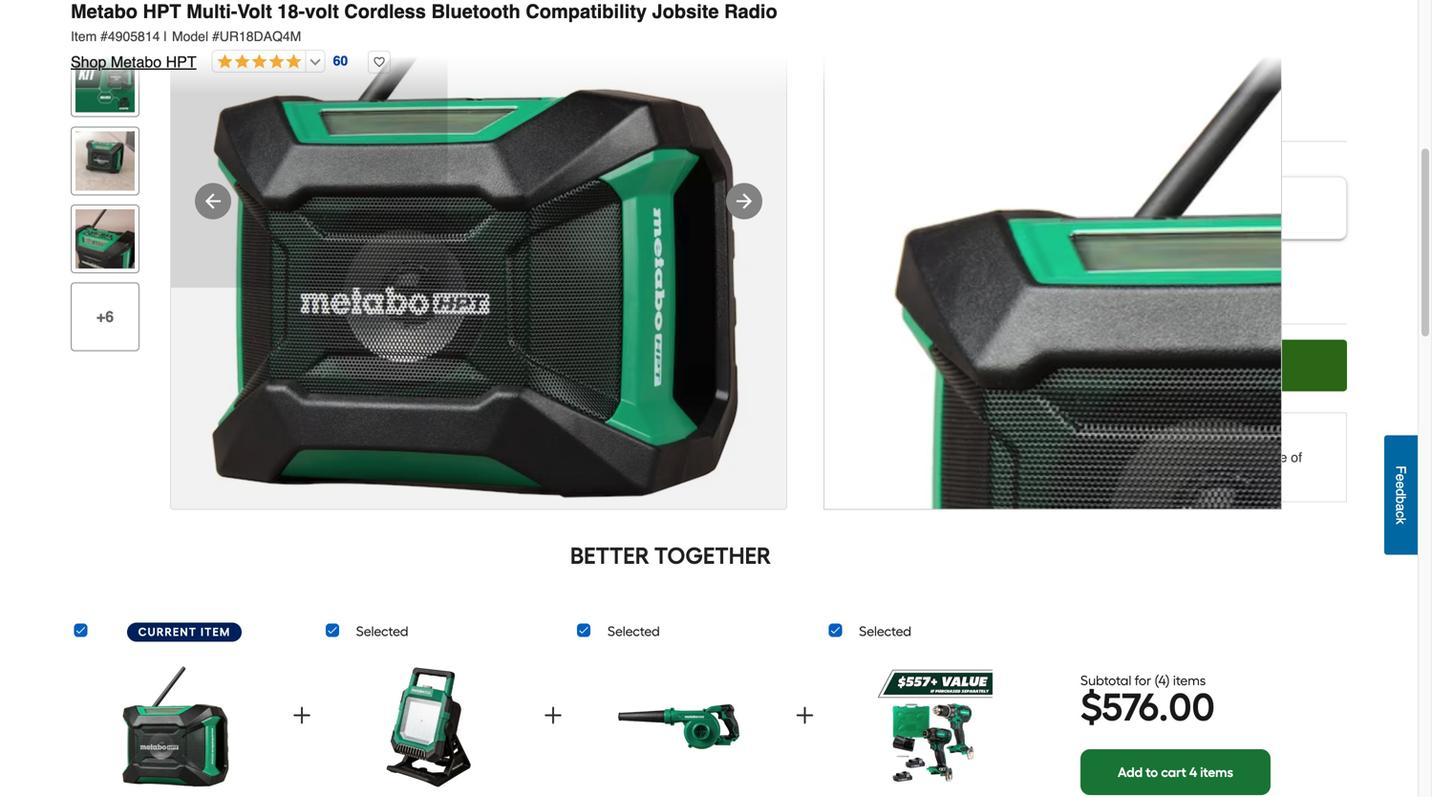 Task type: locate. For each thing, give the bounding box(es) containing it.
1 vertical spatial hpt
[[166, 53, 197, 71]]

shop
[[71, 53, 106, 71]]

4 right cart
[[1190, 764, 1198, 781]]

0 horizontal spatial to
[[1146, 764, 1159, 781]]

60
[[333, 53, 348, 69]]

1 vertical spatial to
[[1232, 450, 1243, 465]]

current
[[138, 625, 197, 639]]

1 horizontal spatial to
[[1168, 356, 1182, 374]]

0 vertical spatial 4
[[1159, 673, 1167, 689]]

learn more
[[964, 469, 1033, 484]]

# down multi-
[[212, 29, 220, 44]]

3 selected from the left
[[860, 623, 912, 639]]

0 horizontal spatial #
[[100, 29, 108, 44]]

hpt down model
[[166, 53, 197, 71]]

0 vertical spatial add
[[1134, 356, 1164, 374]]

pickup
[[920, 258, 960, 274]]

jose
[[1024, 258, 1052, 274]]

soon
[[1134, 208, 1159, 221]]

return
[[916, 450, 956, 465]]

dec
[[936, 208, 957, 221], [1201, 208, 1221, 221]]

1 e from the top
[[1394, 474, 1410, 481]]

1 # from the left
[[100, 29, 108, 44]]

0 horizontal spatial dec
[[936, 208, 957, 221]]

e up d
[[1394, 474, 1410, 481]]

free
[[881, 258, 916, 274]]

2 selected from the left
[[608, 623, 660, 639]]

metabo hpt  #ur18daq4m - thumbnail4 image
[[76, 209, 135, 268]]

metabo hpt  #ur18daq4m - thumbnail2 image
[[76, 53, 135, 112]]

d
[[1394, 489, 1410, 496]]

it
[[1190, 450, 1197, 465]]

1 vertical spatial metabo
[[111, 53, 162, 71]]

1 horizontal spatial 4
[[1190, 764, 1198, 781]]

thu,
[[910, 208, 933, 221]]

add inside button
[[1134, 356, 1164, 374]]

to inside the add to cart 4 items link
[[1146, 764, 1159, 781]]

1 vertical spatial 4
[[1190, 764, 1198, 781]]

store
[[1112, 450, 1142, 465]]

easy & free returns return your new, unused item in-store or ship it back to us free of charge.
[[916, 430, 1303, 484]]

san
[[996, 258, 1020, 274]]

to
[[1168, 356, 1182, 374], [1232, 450, 1243, 465], [1146, 764, 1159, 781]]

subtotal for ( 4 ) items $ 576 .00
[[1081, 673, 1216, 730]]

to for add to cart
[[1168, 356, 1182, 374]]

to for add to cart 4 items
[[1146, 764, 1159, 781]]

hpt
[[143, 0, 181, 22], [166, 53, 197, 71]]

metabo
[[71, 0, 138, 22], [111, 53, 162, 71]]

metabo down 4905814
[[111, 53, 162, 71]]

e
[[1394, 474, 1410, 481], [1394, 481, 1410, 489]]

title image
[[76, 0, 135, 34]]

k
[[1394, 518, 1410, 524]]

a
[[1394, 504, 1410, 511]]

1 selected from the left
[[356, 623, 409, 639]]

dec left 28
[[936, 208, 957, 221]]

2 dec from the left
[[1201, 208, 1221, 221]]

selected for metabo hpt 4000-lumen led green battery-operated rechargeable portable work light image
[[356, 623, 409, 639]]

2 horizontal spatial to
[[1232, 450, 1243, 465]]

jobsite
[[652, 0, 719, 22]]

0 vertical spatial metabo
[[71, 0, 138, 22]]

plus image for metabo hpt 18-volt jobsite blower (tool only) image
[[794, 704, 817, 727]]

hpt up |
[[143, 0, 181, 22]]

items right cart
[[1201, 764, 1234, 781]]

thu, dec 28
[[907, 208, 973, 221]]

volt
[[237, 0, 272, 22]]

Stepper number input field with increment and decrement buttons number field
[[898, 340, 951, 393]]

28
[[960, 208, 973, 221]]

sat,
[[1177, 208, 1198, 221]]

cart
[[1187, 356, 1217, 374]]

e up b
[[1394, 481, 1410, 489]]

1 horizontal spatial dec
[[1201, 208, 1221, 221]]

2 e from the top
[[1394, 481, 1410, 489]]

learn more link
[[964, 467, 1033, 486]]

0 horizontal spatial selected
[[356, 623, 409, 639]]

1 horizontal spatial #
[[212, 29, 220, 44]]

metabo hpt multi-volt 18-volt cordless bluetooth compatibility jobsite radio item # 4905814 | model # ur18daq4m
[[71, 0, 778, 44]]

576
[[1103, 685, 1159, 730]]

add
[[1134, 356, 1164, 374], [1118, 764, 1143, 781]]

4 inside subtotal for ( 4 ) items $ 576 .00
[[1159, 673, 1167, 689]]

compatibility
[[526, 0, 647, 22]]

delivery
[[1117, 187, 1169, 202]]

dec left 23
[[1201, 208, 1221, 221]]

items right ) at bottom
[[1174, 673, 1207, 689]]

#
[[100, 29, 108, 44], [212, 29, 220, 44]]

item
[[1069, 450, 1094, 465]]

add to cart
[[1134, 356, 1217, 374]]

ur18daq4m
[[220, 29, 301, 44]]

protection button
[[846, 51, 1004, 118]]

hpt inside metabo hpt multi-volt 18-volt cordless bluetooth compatibility jobsite radio item # 4905814 | model # ur18daq4m
[[143, 0, 181, 22]]

4
[[1159, 673, 1167, 689], [1190, 764, 1198, 781]]

us
[[1247, 450, 1261, 465]]

metabo hpt  #ur18daq4m image
[[171, 0, 787, 509]]

as
[[1162, 208, 1174, 221]]

selected for metabo hpt 18-volt jobsite blower (tool only) image
[[608, 623, 660, 639]]

ready
[[861, 288, 894, 301]]

1 horizontal spatial selected
[[608, 623, 660, 639]]

plus image
[[968, 357, 987, 376], [291, 704, 313, 727], [542, 704, 565, 727], [794, 704, 817, 727]]

plus image for metabo hpt 4000-lumen led green battery-operated rechargeable portable work light image
[[542, 704, 565, 727]]

metabo hpt multi-volt 18-volt cordless bluetooth compatibility jobsite radio image
[[114, 657, 238, 797]]

f
[[1394, 466, 1410, 474]]

1 vertical spatial add
[[1118, 764, 1143, 781]]

for
[[1135, 673, 1152, 689]]

at
[[964, 258, 975, 274]]

0 vertical spatial hpt
[[143, 0, 181, 22]]

0 vertical spatial to
[[1168, 356, 1182, 374]]

metabo hpt 4000-lumen led green battery-operated rechargeable portable work light image
[[366, 657, 490, 797]]

0 vertical spatial items
[[1174, 673, 1207, 689]]

to inside add to cart button
[[1168, 356, 1182, 374]]

2 vertical spatial to
[[1146, 764, 1159, 781]]

0 horizontal spatial 4
[[1159, 673, 1167, 689]]

arrow right image
[[733, 190, 756, 212]]

f e e d b a c k
[[1394, 466, 1410, 524]]

# right item at the left top of the page
[[100, 29, 108, 44]]

2 horizontal spatial selected
[[860, 623, 912, 639]]

4 right for
[[1159, 673, 1167, 689]]

volt
[[305, 0, 339, 22]]

&
[[951, 430, 961, 446]]

protection plan filled image
[[859, 65, 874, 81]]

selected
[[356, 623, 409, 639], [608, 623, 660, 639], [860, 623, 912, 639]]

metabo up item at the left top of the page
[[71, 0, 138, 22]]



Task type: vqa. For each thing, say whether or not it's contained in the screenshot.
My Lists
no



Task type: describe. For each thing, give the bounding box(es) containing it.
add to cart 4 items
[[1118, 764, 1234, 781]]

or
[[1146, 450, 1158, 465]]

+6
[[96, 308, 114, 325]]

protection
[[879, 66, 945, 82]]

of
[[1292, 450, 1303, 465]]

4 for subtotal for ( 4 ) items $ 576 .00
[[1159, 673, 1167, 689]]

in-
[[1098, 450, 1113, 465]]

2 # from the left
[[212, 29, 220, 44]]

(
[[1155, 673, 1159, 689]]

item
[[201, 625, 231, 639]]

items inside subtotal for ( 4 ) items $ 576 .00
[[1174, 673, 1207, 689]]

18-
[[277, 0, 305, 22]]

current item
[[138, 625, 231, 639]]

faster
[[897, 288, 930, 301]]

arrow left image
[[202, 190, 225, 212]]

better
[[571, 542, 650, 570]]

23
[[1224, 208, 1237, 221]]

delivery option group
[[839, 169, 1356, 247]]

metabo hpt multivolt 2-tool brushless power tool combo kit with hard case (2-batteries included and charger included) image
[[869, 657, 993, 797]]

subtotal
[[1081, 673, 1132, 689]]

c
[[1394, 511, 1410, 518]]

together
[[655, 542, 772, 570]]

metabo inside metabo hpt multi-volt 18-volt cordless bluetooth compatibility jobsite radio item # 4905814 | model # ur18daq4m
[[71, 0, 138, 22]]

charge.
[[916, 469, 961, 484]]

e.
[[980, 258, 993, 274]]

shop metabo hpt
[[71, 53, 197, 71]]

learn
[[964, 469, 999, 484]]

$
[[1081, 685, 1103, 730]]

ready faster nearby button
[[861, 285, 970, 304]]

+6 button
[[71, 282, 140, 351]]

4905814
[[108, 29, 160, 44]]

better together heading
[[71, 540, 1271, 571]]

f e e d b a c k button
[[1385, 435, 1419, 555]]

new,
[[990, 450, 1017, 465]]

to inside easy & free returns return your new, unused item in-store or ship it back to us free of charge.
[[1232, 450, 1243, 465]]

)
[[1167, 673, 1171, 689]]

cart
[[1162, 764, 1187, 781]]

delivery as soon as sat, dec 23
[[1117, 187, 1237, 221]]

multi-
[[187, 0, 237, 22]]

item number 4 9 0 5 8 1 4 and model number u r 1 8 d a q 4 m element
[[71, 27, 1348, 46]]

returns
[[996, 430, 1047, 446]]

metabo hpt  #ur18daq4m - thumbnail3 image
[[76, 131, 135, 190]]

4.7 stars image
[[213, 54, 302, 71]]

ready faster nearby
[[861, 288, 970, 301]]

b
[[1394, 496, 1410, 504]]

free pickup at e. san jose lowe's
[[881, 258, 1097, 274]]

heart outline image
[[368, 51, 391, 74]]

|
[[164, 29, 167, 44]]

better together
[[571, 542, 772, 570]]

4 for add to cart 4 items
[[1190, 764, 1198, 781]]

add to cart button
[[1003, 340, 1348, 391]]

ship
[[1162, 450, 1186, 465]]

1 vertical spatial items
[[1201, 764, 1234, 781]]

more
[[1002, 469, 1033, 484]]

model
[[172, 29, 208, 44]]

add to cart 4 items link
[[1081, 750, 1271, 795]]

dec inside delivery as soon as sat, dec 23
[[1201, 208, 1221, 221]]

nearby
[[933, 288, 970, 301]]

plus image for "metabo hpt multi-volt 18-volt cordless bluetooth compatibility jobsite radio" image
[[291, 704, 313, 727]]

free
[[1265, 450, 1288, 465]]

item
[[71, 29, 97, 44]]

lowe's
[[1056, 258, 1097, 274]]

as
[[1117, 208, 1131, 221]]

bluetooth
[[432, 0, 521, 22]]

add for add to cart
[[1134, 356, 1164, 374]]

unused
[[1021, 450, 1065, 465]]

radio
[[725, 0, 778, 22]]

free
[[964, 430, 993, 446]]

your
[[960, 450, 986, 465]]

.00
[[1159, 685, 1216, 730]]

add for add to cart 4 items
[[1118, 764, 1143, 781]]

back
[[1200, 450, 1229, 465]]

easy
[[916, 430, 947, 446]]

metabo hpt 18-volt jobsite blower (tool only) image
[[617, 657, 742, 797]]

cordless
[[344, 0, 426, 22]]

1 dec from the left
[[936, 208, 957, 221]]

selected for metabo hpt multivolt 2-tool brushless power tool combo kit with hard case (2-batteries included and charger included) image
[[860, 623, 912, 639]]



